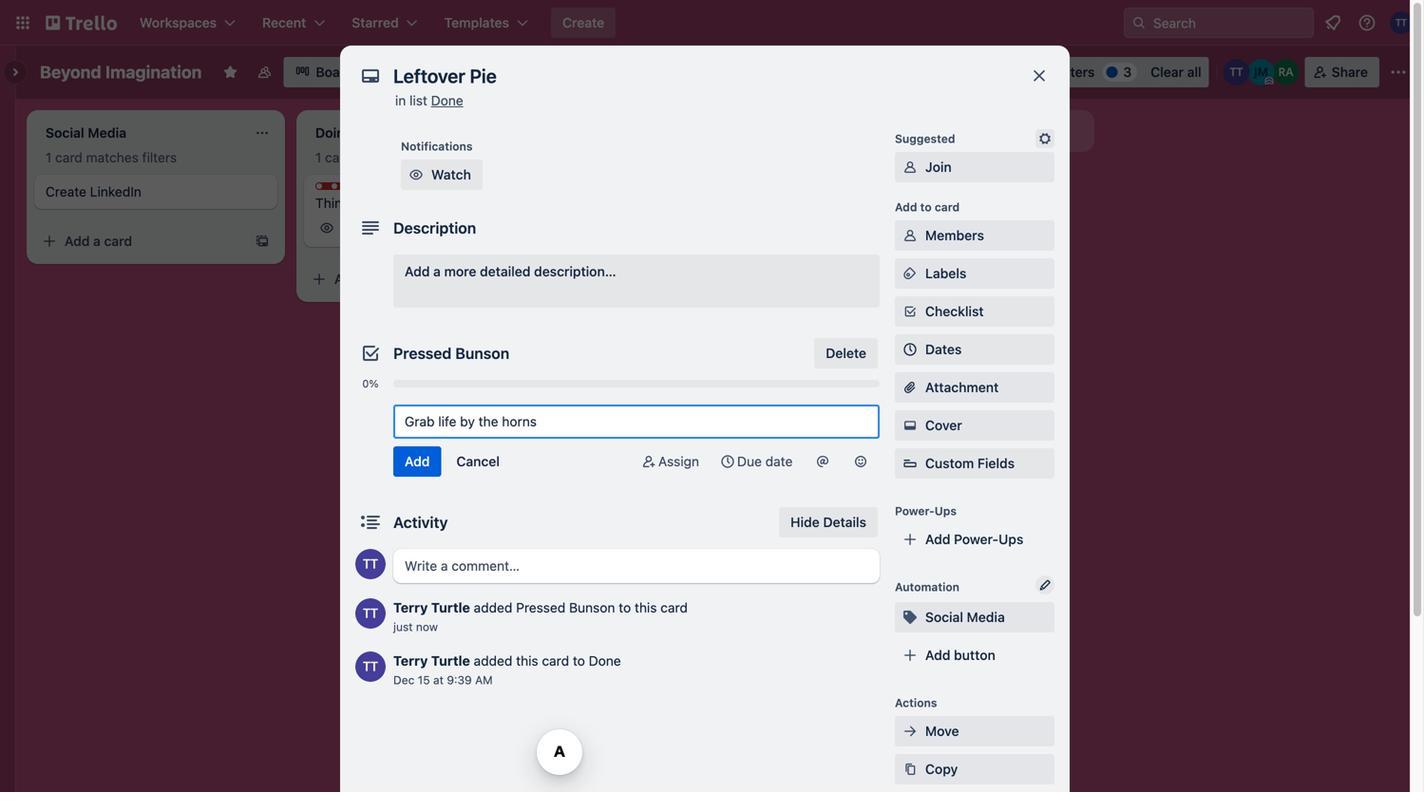 Task type: vqa. For each thing, say whether or not it's contained in the screenshot.
Click to unstar this board. It will be removed from your starred list. image
no



Task type: locate. For each thing, give the bounding box(es) containing it.
0 vertical spatial add a card button
[[34, 226, 247, 257]]

media
[[967, 610, 1005, 625]]

add a more detailed description… link
[[394, 255, 880, 308]]

added inside terry turtle added this card to done dec 15 at 9:39 am
[[474, 653, 513, 669]]

members link
[[895, 221, 1055, 251]]

move
[[926, 724, 960, 740]]

card inside terry turtle added pressed bunson to this card just now
[[661, 600, 688, 616]]

1 vertical spatial this
[[516, 653, 539, 669]]

1 horizontal spatial 1 card matches filters
[[316, 150, 447, 165]]

list right in
[[410, 93, 428, 108]]

ruby anderson (rubyanderson7) image
[[1273, 59, 1300, 86]]

add another list button
[[836, 110, 1095, 152]]

add a card
[[65, 233, 132, 249], [335, 271, 402, 287]]

imagination
[[105, 62, 202, 82]]

1 horizontal spatial done
[[589, 653, 621, 669]]

list right another
[[951, 123, 970, 139]]

sm image inside move link
[[901, 722, 920, 741]]

1 filters from the left
[[142, 150, 177, 165]]

1 horizontal spatial ups
[[999, 532, 1024, 548]]

done inside terry turtle added this card to done dec 15 at 9:39 am
[[589, 653, 621, 669]]

add another list
[[871, 123, 970, 139]]

this down terry turtle added pressed bunson to this card just now
[[516, 653, 539, 669]]

move link
[[895, 717, 1055, 747]]

0 horizontal spatial add a card
[[65, 233, 132, 249]]

1
[[46, 150, 52, 165], [316, 150, 322, 165], [365, 221, 370, 235]]

sm image right assign
[[719, 452, 738, 471]]

sm image
[[994, 57, 1020, 84], [1036, 129, 1055, 148], [901, 158, 920, 177], [640, 452, 659, 471], [814, 452, 833, 471], [901, 608, 920, 627], [901, 760, 920, 779]]

sm image left social
[[901, 608, 920, 627]]

turtle
[[431, 600, 470, 616], [431, 653, 470, 669]]

filters up create linkedin link
[[142, 150, 177, 165]]

2 turtle from the top
[[431, 653, 470, 669]]

copy link
[[895, 755, 1055, 785]]

1 vertical spatial bunson
[[569, 600, 615, 616]]

3
[[1124, 64, 1132, 80]]

create linkedin
[[46, 184, 142, 200]]

sm image inside checklist link
[[901, 302, 920, 321]]

create button
[[551, 8, 616, 38]]

this
[[635, 600, 657, 616], [516, 653, 539, 669]]

add a card button down create linkedin link
[[34, 226, 247, 257]]

card
[[55, 150, 83, 165], [325, 150, 352, 165], [935, 201, 960, 214], [104, 233, 132, 249], [374, 271, 402, 287], [661, 600, 688, 616], [542, 653, 569, 669]]

1 vertical spatial pressed
[[516, 600, 566, 616]]

0 horizontal spatial to
[[573, 653, 585, 669]]

0 horizontal spatial ups
[[935, 505, 957, 518]]

to up members
[[921, 201, 932, 214]]

1 card matches filters up linkedin
[[46, 150, 177, 165]]

add inside button
[[926, 648, 951, 663]]

1 added from the top
[[474, 600, 513, 616]]

to down the write a comment text field
[[619, 600, 631, 616]]

terry turtle (terryturtle) image
[[1391, 11, 1413, 34], [355, 549, 386, 580], [355, 599, 386, 629], [355, 652, 386, 682]]

1 vertical spatial terry
[[394, 653, 428, 669]]

1 down thoughts thinking
[[365, 221, 370, 235]]

1 vertical spatial to
[[619, 600, 631, 616]]

this inside terry turtle added pressed bunson to this card just now
[[635, 600, 657, 616]]

0 horizontal spatial pressed
[[394, 345, 452, 363]]

sm image for move
[[901, 722, 920, 741]]

0 vertical spatial done
[[431, 93, 464, 108]]

sm image down add an item text box
[[640, 452, 659, 471]]

1 up color: bold red, title: "thoughts" element
[[316, 150, 322, 165]]

1 vertical spatial create
[[46, 184, 86, 200]]

description…
[[534, 264, 617, 279]]

hide
[[791, 515, 820, 530]]

list
[[410, 93, 428, 108], [951, 123, 970, 139]]

sm image left labels
[[901, 264, 920, 283]]

1 card matches filters up thoughts
[[316, 150, 447, 165]]

added
[[474, 600, 513, 616], [474, 653, 513, 669]]

sm image down add to card
[[901, 226, 920, 245]]

1 matches from the left
[[86, 150, 139, 165]]

added up am
[[474, 653, 513, 669]]

sm image for watch
[[407, 165, 426, 184]]

1 vertical spatial done
[[589, 653, 621, 669]]

card up members
[[935, 201, 960, 214]]

1 vertical spatial add a card
[[335, 271, 402, 287]]

card down the description
[[374, 271, 402, 287]]

0 horizontal spatial create
[[46, 184, 86, 200]]

sm image inside social media button
[[901, 608, 920, 627]]

terry turtle (terryturtle) image
[[1224, 59, 1251, 86]]

star or unstar board image
[[223, 65, 238, 80]]

1 horizontal spatial add a card button
[[304, 264, 517, 295]]

board link
[[284, 57, 365, 87]]

0 vertical spatial to
[[921, 201, 932, 214]]

0 vertical spatial pressed
[[394, 345, 452, 363]]

this down the write a comment text field
[[635, 600, 657, 616]]

0 vertical spatial turtle
[[431, 600, 470, 616]]

1 vertical spatial power-
[[954, 532, 999, 548]]

sm image inside labels "link"
[[901, 264, 920, 283]]

1 horizontal spatial list
[[951, 123, 970, 139]]

color: bold red, title: "thoughts" element
[[316, 183, 387, 197]]

added for added pressed bunson to this card
[[474, 600, 513, 616]]

1 vertical spatial added
[[474, 653, 513, 669]]

terry up the dec
[[394, 653, 428, 669]]

1 horizontal spatial to
[[619, 600, 631, 616]]

turtle for added pressed bunson to this card
[[431, 600, 470, 616]]

1 horizontal spatial pressed
[[516, 600, 566, 616]]

dec
[[394, 674, 415, 687]]

filters
[[142, 150, 177, 165], [412, 150, 447, 165]]

add a card down 'thinking'
[[335, 271, 402, 287]]

add left another
[[871, 123, 896, 139]]

suggested
[[895, 132, 956, 145]]

1 vertical spatial add a card button
[[304, 264, 517, 295]]

sm image inside watch button
[[407, 165, 426, 184]]

added up terry turtle added this card to done dec 15 at 9:39 am
[[474, 600, 513, 616]]

None submit
[[394, 447, 441, 477]]

sm image
[[407, 165, 426, 184], [901, 226, 920, 245], [901, 264, 920, 283], [901, 302, 920, 321], [901, 416, 920, 435], [719, 452, 738, 471], [852, 452, 871, 471], [901, 722, 920, 741]]

2 horizontal spatial 1
[[365, 221, 370, 235]]

1 horizontal spatial add a card
[[335, 271, 402, 287]]

terry
[[394, 600, 428, 616], [394, 653, 428, 669]]

add down 'thinking'
[[335, 271, 360, 287]]

0 vertical spatial power-
[[895, 505, 935, 518]]

turtle up now
[[431, 600, 470, 616]]

assign link
[[632, 447, 707, 477]]

filters up watch
[[412, 150, 447, 165]]

date
[[766, 454, 793, 470]]

attachment button
[[895, 373, 1055, 403]]

a for create from template… icon
[[363, 271, 371, 287]]

add left button at the right bottom of the page
[[926, 648, 951, 663]]

0 horizontal spatial bunson
[[456, 345, 510, 363]]

0 vertical spatial terry
[[394, 600, 428, 616]]

0 horizontal spatial filters
[[142, 150, 177, 165]]

sm image up thinking link
[[407, 165, 426, 184]]

actions
[[895, 697, 938, 710]]

add a card down create linkedin on the top
[[65, 233, 132, 249]]

sm image for checklist
[[901, 302, 920, 321]]

1 1 card matches filters from the left
[[46, 150, 177, 165]]

terry for added this card to done
[[394, 653, 428, 669]]

sm image for members
[[901, 226, 920, 245]]

pressed down "more"
[[394, 345, 452, 363]]

search image
[[1132, 15, 1147, 30]]

ups down fields
[[999, 532, 1024, 548]]

terry up just now link
[[394, 600, 428, 616]]

terry turtle added this card to done dec 15 at 9:39 am
[[394, 653, 621, 687]]

0 vertical spatial this
[[635, 600, 657, 616]]

2 terry from the top
[[394, 653, 428, 669]]

power-
[[895, 505, 935, 518], [954, 532, 999, 548]]

done down terry turtle added pressed bunson to this card just now
[[589, 653, 621, 669]]

0 horizontal spatial matches
[[86, 150, 139, 165]]

add power-ups link
[[895, 525, 1055, 555]]

1 horizontal spatial power-
[[954, 532, 999, 548]]

done
[[431, 93, 464, 108], [589, 653, 621, 669]]

share
[[1332, 64, 1369, 80]]

add down "power-ups"
[[926, 532, 951, 548]]

0 vertical spatial bunson
[[456, 345, 510, 363]]

0 horizontal spatial a
[[93, 233, 101, 249]]

another
[[899, 123, 948, 139]]

0 horizontal spatial list
[[410, 93, 428, 108]]

power-ups
[[895, 505, 957, 518]]

primary element
[[0, 0, 1425, 46]]

assign
[[659, 454, 700, 470]]

1 turtle from the top
[[431, 600, 470, 616]]

0 horizontal spatial 1
[[46, 150, 52, 165]]

added for added this card to done
[[474, 653, 513, 669]]

thoughts
[[335, 183, 387, 197]]

0 vertical spatial added
[[474, 600, 513, 616]]

add a card for create from template… image at the top left of the page
[[65, 233, 132, 249]]

description
[[394, 219, 476, 237]]

2 added from the top
[[474, 653, 513, 669]]

1 terry from the top
[[394, 600, 428, 616]]

all
[[1188, 64, 1202, 80]]

ups up add power-ups
[[935, 505, 957, 518]]

done link
[[431, 93, 464, 108]]

create inside button
[[563, 15, 605, 30]]

card down terry turtle added pressed bunson to this card just now
[[542, 653, 569, 669]]

matches up thoughts
[[356, 150, 409, 165]]

button
[[954, 648, 996, 663]]

sm image left the checklist
[[901, 302, 920, 321]]

power- down "power-ups"
[[954, 532, 999, 548]]

a
[[93, 233, 101, 249], [434, 264, 441, 279], [363, 271, 371, 287]]

checklist link
[[895, 297, 1055, 327]]

added inside terry turtle added pressed bunson to this card just now
[[474, 600, 513, 616]]

matches
[[86, 150, 139, 165], [356, 150, 409, 165]]

at
[[433, 674, 444, 687]]

Write a comment text field
[[394, 549, 880, 584]]

1 horizontal spatial filters
[[412, 150, 447, 165]]

a left "more"
[[434, 264, 441, 279]]

dates button
[[895, 335, 1055, 365]]

1 horizontal spatial bunson
[[569, 600, 615, 616]]

social
[[926, 610, 964, 625]]

0 vertical spatial create
[[563, 15, 605, 30]]

sm image for labels
[[901, 264, 920, 283]]

a for create from template… image at the top left of the page
[[93, 233, 101, 249]]

1 horizontal spatial create
[[563, 15, 605, 30]]

2 horizontal spatial to
[[921, 201, 932, 214]]

0 horizontal spatial add a card button
[[34, 226, 247, 257]]

add to card
[[895, 201, 960, 214]]

bunson down "more"
[[456, 345, 510, 363]]

watch button
[[401, 160, 483, 190]]

due date
[[738, 454, 793, 470]]

sm image inside cover link
[[901, 416, 920, 435]]

social media
[[926, 610, 1005, 625]]

1 up create linkedin on the top
[[46, 150, 52, 165]]

power- down 'custom'
[[895, 505, 935, 518]]

1 horizontal spatial this
[[635, 600, 657, 616]]

turtle up dec 15 at 9:39 am 'link'
[[431, 653, 470, 669]]

cover link
[[895, 411, 1055, 441]]

add button button
[[895, 641, 1055, 671]]

bunson down the write a comment text field
[[569, 600, 615, 616]]

done right in
[[431, 93, 464, 108]]

2 vertical spatial to
[[573, 653, 585, 669]]

filters
[[1056, 64, 1095, 80]]

sm image left the copy
[[901, 760, 920, 779]]

create for create linkedin
[[46, 184, 86, 200]]

pressed up terry turtle added this card to done dec 15 at 9:39 am
[[516, 600, 566, 616]]

terry inside terry turtle added this card to done dec 15 at 9:39 am
[[394, 653, 428, 669]]

turtle inside terry turtle added this card to done dec 15 at 9:39 am
[[431, 653, 470, 669]]

turtle inside terry turtle added pressed bunson to this card just now
[[431, 600, 470, 616]]

1 vertical spatial ups
[[999, 532, 1024, 548]]

add a card button
[[34, 226, 247, 257], [304, 264, 517, 295]]

show menu image
[[1390, 63, 1409, 82]]

1 horizontal spatial a
[[363, 271, 371, 287]]

1 card matches filters
[[46, 150, 177, 165], [316, 150, 447, 165]]

sm image left join
[[901, 158, 920, 177]]

None text field
[[384, 59, 1011, 93]]

0 horizontal spatial 1 card matches filters
[[46, 150, 177, 165]]

card down the write a comment text field
[[661, 600, 688, 616]]

sm image down actions
[[901, 722, 920, 741]]

activity
[[394, 514, 448, 532]]

add
[[871, 123, 896, 139], [895, 201, 918, 214], [65, 233, 90, 249], [405, 264, 430, 279], [335, 271, 360, 287], [926, 532, 951, 548], [926, 648, 951, 663]]

terry inside terry turtle added pressed bunson to this card just now
[[394, 600, 428, 616]]

add a card button for create from template… icon
[[304, 264, 517, 295]]

1 vertical spatial turtle
[[431, 653, 470, 669]]

a down 'thinking'
[[363, 271, 371, 287]]

sm image inside members "link"
[[901, 226, 920, 245]]

0 horizontal spatial this
[[516, 653, 539, 669]]

to inside terry turtle added pressed bunson to this card just now
[[619, 600, 631, 616]]

add a card button down the description
[[304, 264, 517, 295]]

sm image left cover in the right bottom of the page
[[901, 416, 920, 435]]

add left "more"
[[405, 264, 430, 279]]

a down create linkedin on the top
[[93, 233, 101, 249]]

matches up linkedin
[[86, 150, 139, 165]]

1 vertical spatial list
[[951, 123, 970, 139]]

due
[[738, 454, 762, 470]]

0 vertical spatial ups
[[935, 505, 957, 518]]

add down create linkedin on the top
[[65, 233, 90, 249]]

to down terry turtle added pressed bunson to this card just now
[[573, 653, 585, 669]]

1 horizontal spatial matches
[[356, 150, 409, 165]]

0 vertical spatial add a card
[[65, 233, 132, 249]]

to for added this card to done
[[573, 653, 585, 669]]

to inside terry turtle added this card to done dec 15 at 9:39 am
[[573, 653, 585, 669]]



Task type: describe. For each thing, give the bounding box(es) containing it.
0%
[[363, 378, 379, 390]]

detailed
[[480, 264, 531, 279]]

custom fields button
[[895, 454, 1055, 473]]

sm image inside the copy "link"
[[901, 760, 920, 779]]

workspace visible image
[[257, 65, 272, 80]]

create linkedin link
[[46, 183, 266, 202]]

Search field
[[1147, 9, 1314, 37]]

add button
[[926, 648, 996, 663]]

dates
[[926, 342, 962, 357]]

bunson inside terry turtle added pressed bunson to this card just now
[[569, 600, 615, 616]]

sm image right date
[[814, 452, 833, 471]]

clear
[[1151, 64, 1184, 80]]

social media button
[[895, 603, 1055, 633]]

notifications
[[401, 140, 473, 153]]

hide details link
[[780, 508, 878, 538]]

in list done
[[395, 93, 464, 108]]

due date link
[[711, 447, 802, 477]]

delete
[[826, 346, 867, 361]]

members
[[926, 228, 985, 243]]

terry turtle added pressed bunson to this card just now
[[394, 600, 688, 634]]

copy
[[926, 762, 958, 778]]

attachment
[[926, 380, 999, 395]]

sm image inside 'join' link
[[901, 158, 920, 177]]

am
[[475, 674, 493, 687]]

automation
[[895, 581, 960, 594]]

just
[[394, 621, 413, 634]]

back to home image
[[46, 8, 117, 38]]

cancel link
[[445, 447, 511, 477]]

card down linkedin
[[104, 233, 132, 249]]

cover
[[926, 418, 963, 433]]

dec 15 at 9:39 am link
[[394, 674, 493, 687]]

add a card for create from template… icon
[[335, 271, 402, 287]]

add a more detailed description…
[[405, 264, 617, 279]]

join link
[[895, 152, 1055, 183]]

custom fields
[[926, 456, 1015, 471]]

add a card button for create from template… image at the top left of the page
[[34, 226, 247, 257]]

beyond
[[40, 62, 101, 82]]

custom
[[926, 456, 975, 471]]

clear all button
[[1144, 57, 1210, 87]]

Board name text field
[[30, 57, 211, 87]]

more
[[444, 264, 477, 279]]

add down suggested
[[895, 201, 918, 214]]

jeremy miller (jeremymiller198) image
[[1249, 59, 1275, 86]]

in
[[395, 93, 406, 108]]

watch
[[432, 167, 471, 183]]

9:39
[[447, 674, 472, 687]]

create from template… image
[[255, 234, 270, 249]]

beyond imagination
[[40, 62, 202, 82]]

2 filters from the left
[[412, 150, 447, 165]]

sm image up 'join' link
[[1036, 129, 1055, 148]]

2 1 card matches filters from the left
[[316, 150, 447, 165]]

fields
[[978, 456, 1015, 471]]

labels link
[[895, 259, 1055, 289]]

list inside "button"
[[951, 123, 970, 139]]

0 vertical spatial list
[[410, 93, 428, 108]]

sm image inside due date link
[[719, 452, 738, 471]]

hide details
[[791, 515, 867, 530]]

clear all
[[1151, 64, 1202, 80]]

1 horizontal spatial 1
[[316, 150, 322, 165]]

sm image up details
[[852, 452, 871, 471]]

2 horizontal spatial a
[[434, 264, 441, 279]]

board
[[316, 64, 353, 80]]

now
[[416, 621, 438, 634]]

checklist
[[926, 304, 984, 319]]

labels
[[926, 266, 967, 281]]

turtle for added this card to done
[[431, 653, 470, 669]]

thinking link
[[316, 194, 536, 213]]

join
[[926, 159, 952, 175]]

open information menu image
[[1358, 13, 1377, 32]]

cancel
[[457, 454, 500, 470]]

0 notifications image
[[1322, 11, 1345, 34]]

0 horizontal spatial done
[[431, 93, 464, 108]]

card up create linkedin on the top
[[55, 150, 83, 165]]

create from template… image
[[525, 272, 540, 287]]

sm image inside assign link
[[640, 452, 659, 471]]

0 horizontal spatial power-
[[895, 505, 935, 518]]

customize views image
[[374, 63, 393, 82]]

this inside terry turtle added this card to done dec 15 at 9:39 am
[[516, 653, 539, 669]]

card up color: bold red, title: "thoughts" element
[[325, 150, 352, 165]]

add power-ups
[[926, 532, 1024, 548]]

sm image for cover
[[901, 416, 920, 435]]

thoughts thinking
[[316, 183, 387, 211]]

thinking
[[316, 195, 368, 211]]

pressed bunson
[[394, 345, 510, 363]]

pressed inside terry turtle added pressed bunson to this card just now
[[516, 600, 566, 616]]

to for added pressed bunson to this card
[[619, 600, 631, 616]]

create for create
[[563, 15, 605, 30]]

just now link
[[394, 621, 438, 634]]

linkedin
[[90, 184, 142, 200]]

delete link
[[815, 338, 878, 369]]

15
[[418, 674, 430, 687]]

sm image left filters
[[994, 57, 1020, 84]]

2 matches from the left
[[356, 150, 409, 165]]

add inside "button"
[[871, 123, 896, 139]]

details
[[824, 515, 867, 530]]

Add an item text field
[[394, 405, 880, 439]]

terry for added pressed bunson to this card
[[394, 600, 428, 616]]

card inside terry turtle added this card to done dec 15 at 9:39 am
[[542, 653, 569, 669]]

share button
[[1306, 57, 1380, 87]]



